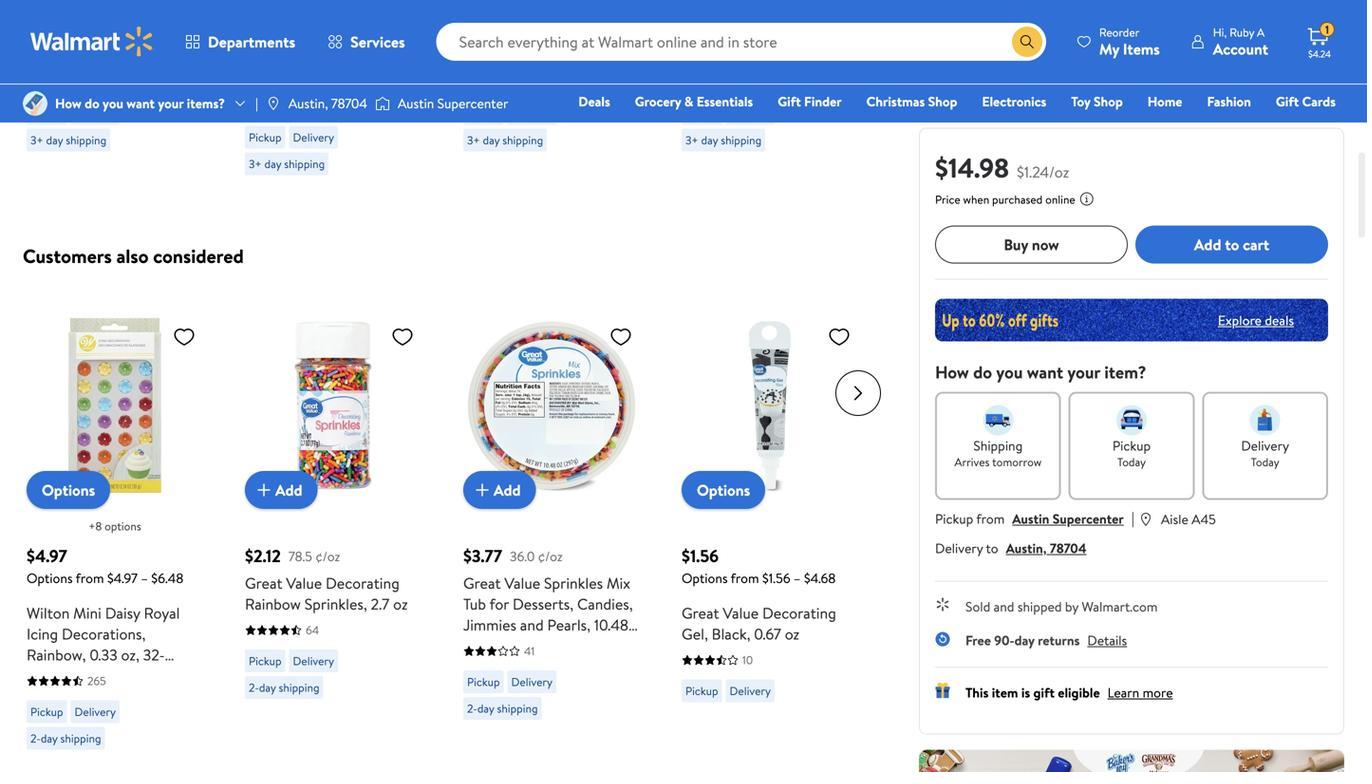 Task type: vqa. For each thing, say whether or not it's contained in the screenshot.
or within the Pickup or delivery today from: Sacramento Supercenter
no



Task type: locate. For each thing, give the bounding box(es) containing it.
0 horizontal spatial to
[[986, 549, 999, 567]]

12.1 down could
[[463, 91, 484, 112]]

dessert inside fancy sprinkles reindeer games holiday dessert decorating kit, 12.1 oz
[[128, 49, 179, 70]]

0 horizontal spatial –
[[141, 569, 148, 587]]

1 horizontal spatial options link
[[682, 471, 766, 509]]

dessert inside fancy sprinkles if looks could chill holiday dessert decorating kit, 12.1 oz
[[463, 70, 515, 91]]

2 add button from the left
[[463, 471, 536, 509]]

0 horizontal spatial do
[[85, 94, 99, 112]]

2 vertical spatial 2-
[[30, 730, 41, 746]]

you up intent image for shipping
[[997, 370, 1023, 394]]

your for item?
[[1068, 370, 1101, 394]]

dessert up how do you want your items?
[[128, 49, 179, 70]]

oz inside $2.12 78.5 ¢/oz great value decorating rainbow sprinkles, 2.7 oz
[[393, 594, 408, 614]]

0 horizontal spatial $4.97
[[27, 544, 67, 568]]

cream
[[350, 70, 394, 91]]

1 add button from the left
[[245, 471, 318, 509]]

value for $3.77
[[505, 573, 541, 594]]

3+ for fancy sprinkles reindeer games holiday dessert decorating kit, 12.1 oz
[[30, 132, 43, 148]]

austin down the sprinkle
[[398, 94, 434, 112]]

¢/oz for $2.12
[[316, 547, 340, 565]]

austin, down pickup from austin supercenter |
[[1006, 549, 1047, 567]]

0 vertical spatial 2-day shipping
[[249, 680, 320, 696]]

2-day shipping down pieces
[[30, 730, 101, 746]]

your left "item?" on the right of page
[[1068, 370, 1101, 394]]

great value sprinkles mix tub for desserts, candies, jimmies and pearls, 10.48 oz., assorted colors image
[[463, 317, 640, 494]]

rainbow,
[[27, 644, 86, 665]]

dessert
[[128, 49, 179, 70], [245, 70, 296, 91], [463, 70, 515, 91]]

0 vertical spatial austin
[[398, 94, 434, 112]]

oz down could
[[487, 91, 502, 112]]

1 horizontal spatial do
[[974, 370, 993, 394]]

fancy sprinkles if looks could chill holiday dessert decorating kit, 12.1 oz
[[463, 28, 619, 112]]

2 horizontal spatial dessert
[[463, 70, 515, 91]]

product group containing $1.56
[[682, 279, 859, 757]]

product group containing $4.97
[[27, 279, 203, 757]]

options link up +8
[[27, 471, 110, 509]]

1 horizontal spatial add
[[494, 479, 521, 500]]

fancy inside fancy sprinkles if looks could chill holiday dessert decorating kit, 12.1 oz
[[463, 28, 502, 49]]

1 horizontal spatial dessert
[[245, 70, 296, 91]]

2-
[[249, 680, 259, 696], [467, 700, 478, 717], [30, 730, 41, 746]]

oz inside fancy sprinkles if looks could chill holiday dessert decorating kit, 12.1 oz
[[487, 91, 502, 112]]

2 horizontal spatial holiday
[[742, 70, 791, 91]]

3+ day shipping for mocktail
[[686, 132, 762, 148]]

2 options link from the left
[[682, 471, 766, 509]]

2 shop from the left
[[1094, 92, 1123, 111]]

gift left cards
[[1276, 92, 1300, 111]]

product group
[[27, 0, 203, 183], [245, 0, 422, 183], [463, 0, 640, 183], [682, 0, 859, 183], [27, 279, 203, 757], [245, 279, 422, 757], [463, 279, 640, 757], [682, 279, 859, 757]]

details
[[1088, 641, 1128, 660]]

2 horizontal spatial add
[[1195, 244, 1222, 265]]

1 vertical spatial $1.56
[[763, 569, 791, 587]]

2 horizontal spatial 2-
[[467, 700, 478, 717]]

deals link
[[570, 91, 619, 112]]

 image
[[23, 91, 47, 116]]

mints
[[351, 28, 388, 49]]

0 horizontal spatial 78704
[[331, 94, 368, 112]]

0 horizontal spatial 2-day shipping
[[30, 730, 101, 746]]

product group containing fancy sprinkles reindeer games holiday dessert decorating kit, 12.1 oz
[[27, 0, 203, 183]]

1 horizontal spatial today
[[1251, 464, 1280, 480]]

0 horizontal spatial how
[[55, 94, 81, 112]]

0 vertical spatial do
[[85, 94, 99, 112]]

$4.97 up the "wilton"
[[27, 544, 67, 568]]

supercenter down could
[[437, 94, 508, 112]]

holiday
[[75, 49, 125, 70], [540, 49, 589, 70], [742, 70, 791, 91]]

2-day shipping for $3.77
[[467, 700, 538, 717]]

you for how do you want your item?
[[997, 370, 1023, 394]]

0 horizontal spatial ¢/oz
[[316, 547, 340, 565]]

austin up austin, 78704 button
[[1013, 520, 1050, 538]]

22
[[306, 98, 318, 114]]

and inside fancy sprinkles all that glitters cocktail and mocktail holiday drink decorating kit, 2.1 oz
[[793, 49, 817, 70]]

fancy inside fancy sprinkles all that glitters cocktail and mocktail holiday drink decorating kit, 2.1 oz
[[682, 28, 720, 49]]

0 vertical spatial 2-
[[249, 680, 259, 696]]

sprinkles up pearls,
[[544, 573, 603, 594]]

1 horizontal spatial value
[[505, 573, 541, 594]]

oz inside fancy sprinkles all that glitters cocktail and mocktail holiday drink decorating kit, 2.1 oz
[[804, 91, 819, 112]]

shop right toy
[[1094, 92, 1123, 111]]

¢/oz
[[316, 547, 340, 565], [538, 547, 563, 565]]

1 horizontal spatial to
[[1225, 244, 1240, 265]]

do for how do you want your items?
[[85, 94, 99, 112]]

1 horizontal spatial 12.1
[[463, 91, 484, 112]]

oz inside girl scouts thin mints seasoning blend, sprinkle dessert and ice cream topping, 6.2 oz
[[327, 91, 342, 112]]

+8
[[89, 518, 102, 534]]

delivery down 41
[[511, 674, 553, 690]]

2 horizontal spatial value
[[723, 603, 759, 624]]

purchased
[[993, 201, 1043, 217]]

2 – from the left
[[794, 569, 801, 587]]

2 horizontal spatial great
[[682, 603, 719, 624]]

– left $4.68
[[794, 569, 801, 587]]

from inside $4.97 options from $4.97 – $6.48
[[76, 569, 104, 587]]

fancy
[[27, 28, 65, 49], [463, 28, 502, 49], [682, 28, 720, 49]]

kit, inside fancy sprinkles all that glitters cocktail and mocktail holiday drink decorating kit, 2.1 oz
[[759, 91, 782, 112]]

1 horizontal spatial from
[[731, 569, 759, 587]]

0 horizontal spatial gift
[[778, 92, 801, 111]]

great down $3.77
[[463, 573, 501, 594]]

3+ for fancy sprinkles if looks could chill holiday dessert decorating kit, 12.1 oz
[[467, 132, 480, 148]]

registry link
[[1109, 118, 1175, 138]]

want down fancy sprinkles reindeer games holiday dessert decorating kit, 12.1 oz
[[127, 94, 155, 112]]

when
[[964, 201, 990, 217]]

how down games on the top left
[[55, 94, 81, 112]]

if
[[568, 28, 577, 49]]

3+ day shipping down how do you want your items?
[[30, 132, 107, 148]]

do down fancy sprinkles reindeer games holiday dessert decorating kit, 12.1 oz
[[85, 94, 99, 112]]

| left aisle at the bottom right of the page
[[1132, 518, 1135, 539]]

sprinkles for dessert
[[68, 28, 127, 49]]

options
[[42, 480, 95, 501], [697, 480, 750, 501], [27, 569, 73, 587], [682, 569, 728, 587]]

value down "78.5"
[[286, 573, 322, 594]]

items
[[1123, 38, 1160, 59]]

value down '36.0'
[[505, 573, 541, 594]]

1 fancy from the left
[[27, 28, 65, 49]]

2- for $3.77
[[467, 700, 478, 717]]

1 horizontal spatial fancy
[[463, 28, 502, 49]]

kit, inside fancy sprinkles reindeer games holiday dessert decorating kit, 12.1 oz
[[104, 70, 126, 91]]

today
[[1118, 464, 1146, 480], [1251, 464, 1280, 480]]

day down rainbow
[[259, 680, 276, 696]]

next slide for customers also considered list image
[[836, 370, 881, 416]]

today inside delivery today
[[1251, 464, 1280, 480]]

0 horizontal spatial kit,
[[104, 70, 126, 91]]

customers
[[23, 243, 112, 269]]

want
[[127, 94, 155, 112], [1027, 370, 1064, 394]]

value up '10'
[[723, 603, 759, 624]]

services button
[[312, 19, 421, 65]]

today down intent image for pickup
[[1118, 464, 1146, 480]]

10.48
[[594, 614, 629, 635]]

kit, up how do you want your items?
[[104, 70, 126, 91]]

oz right the 6.2
[[327, 91, 342, 112]]

0 horizontal spatial 2-
[[30, 730, 41, 746]]

gift
[[778, 92, 801, 111], [1276, 92, 1300, 111]]

1 horizontal spatial gift
[[1276, 92, 1300, 111]]

do for how do you want your item?
[[974, 370, 993, 394]]

options up gel,
[[682, 569, 728, 587]]

eligible
[[1058, 693, 1100, 712]]

0 vertical spatial $4.97
[[27, 544, 67, 568]]

options link up $1.56 options from $1.56 – $4.68
[[682, 471, 766, 509]]

1 vertical spatial supercenter
[[1053, 520, 1124, 538]]

to down pickup from austin supercenter |
[[986, 549, 999, 567]]

and inside $3.77 36.0 ¢/oz great value sprinkles mix tub for desserts, candies, jimmies and pearls, 10.48 oz., assorted colors
[[520, 614, 544, 635]]

1 horizontal spatial shop
[[1094, 92, 1123, 111]]

value for $2.12
[[286, 573, 322, 594]]

1 horizontal spatial your
[[1068, 370, 1101, 394]]

| down seasoning
[[255, 94, 258, 112]]

Search search field
[[437, 23, 1046, 61]]

$1.56 up gel,
[[682, 544, 719, 568]]

sprinkles left all
[[724, 28, 783, 49]]

0 horizontal spatial 12.1
[[130, 70, 150, 91]]

3+ day shipping down austin supercenter
[[467, 132, 543, 148]]

gift for finder
[[778, 92, 801, 111]]

free
[[966, 641, 991, 660]]

32-
[[143, 644, 165, 665]]

2 ¢/oz from the left
[[538, 547, 563, 565]]

value
[[286, 573, 322, 594], [505, 573, 541, 594], [723, 603, 759, 624]]

add to favorites list, great value sprinkles mix tub for desserts, candies, jimmies and pearls, 10.48 oz., assorted colors image
[[610, 325, 633, 349]]

shop
[[929, 92, 958, 111], [1094, 92, 1123, 111]]

0 horizontal spatial $1.56
[[682, 544, 719, 568]]

2-day shipping down 41
[[467, 700, 538, 717]]

sprinkles inside fancy sprinkles if looks could chill holiday dessert decorating kit, 12.1 oz
[[505, 28, 564, 49]]

1 horizontal spatial austin
[[1013, 520, 1050, 538]]

fancy inside fancy sprinkles reindeer games holiday dessert decorating kit, 12.1 oz
[[27, 28, 65, 49]]

account
[[1214, 38, 1269, 59]]

$4.97 up daisy
[[107, 569, 138, 587]]

0 horizontal spatial options link
[[27, 471, 110, 509]]

gift cards link
[[1268, 91, 1345, 112]]

1 horizontal spatial want
[[1027, 370, 1064, 394]]

1 horizontal spatial add button
[[463, 471, 536, 509]]

1 vertical spatial do
[[974, 370, 993, 394]]

your left the items?
[[158, 94, 184, 112]]

and up gift finder
[[793, 49, 817, 70]]

add to favorites list, great value decorating gel, black, 0.67 oz image
[[828, 325, 851, 349]]

wilton
[[27, 603, 70, 624]]

1 vertical spatial austin,
[[1006, 549, 1047, 567]]

1 shop from the left
[[929, 92, 958, 111]]

great
[[245, 573, 283, 594], [463, 573, 501, 594], [682, 603, 719, 624]]

1 horizontal spatial ¢/oz
[[538, 547, 563, 565]]

pickup down mocktail
[[686, 105, 719, 122]]

$1.56 left $4.68
[[763, 569, 791, 587]]

to for add
[[1225, 244, 1240, 265]]

options link for +8 options
[[27, 471, 110, 509]]

0 vertical spatial to
[[1225, 244, 1240, 265]]

3+ down austin supercenter
[[467, 132, 480, 148]]

– inside $1.56 options from $1.56 – $4.68
[[794, 569, 801, 587]]

2- down rainbow
[[249, 680, 259, 696]]

0 vertical spatial |
[[255, 94, 258, 112]]

for
[[490, 594, 509, 614]]

0 horizontal spatial your
[[158, 94, 184, 112]]

3+ down grocery & essentials
[[686, 132, 699, 148]]

shipping
[[66, 132, 107, 148], [503, 132, 543, 148], [721, 132, 762, 148], [284, 156, 325, 172], [279, 680, 320, 696], [497, 700, 538, 717], [60, 730, 101, 746]]

0 horizontal spatial add
[[275, 479, 303, 500]]

0 vertical spatial 78704
[[331, 94, 368, 112]]

1 horizontal spatial supercenter
[[1053, 520, 1124, 538]]

black,
[[712, 624, 751, 644]]

gel,
[[682, 624, 708, 644]]

0 horizontal spatial |
[[255, 94, 258, 112]]

options up the "wilton"
[[27, 569, 73, 587]]

austin supercenter
[[398, 94, 508, 112]]

add up '36.0'
[[494, 479, 521, 500]]

cards
[[1303, 92, 1336, 111]]

delivery down fancy sprinkles reindeer games holiday dessert decorating kit, 12.1 oz
[[75, 105, 116, 122]]

toy shop link
[[1063, 91, 1132, 112]]

add for $2.12
[[275, 479, 303, 500]]

desserts,
[[513, 594, 574, 614]]

want left "item?" on the right of page
[[1027, 370, 1064, 394]]

0 horizontal spatial today
[[1118, 464, 1146, 480]]

2 vertical spatial 2-day shipping
[[30, 730, 101, 746]]

value inside $3.77 36.0 ¢/oz great value sprinkles mix tub for desserts, candies, jimmies and pearls, 10.48 oz., assorted colors
[[505, 573, 541, 594]]

price when purchased online
[[935, 201, 1076, 217]]

1
[[1326, 22, 1330, 38]]

gift inside gift cards registry
[[1276, 92, 1300, 111]]

0 horizontal spatial want
[[127, 94, 155, 112]]

1 vertical spatial austin
[[1013, 520, 1050, 538]]

mini
[[73, 603, 101, 624]]

great inside $2.12 78.5 ¢/oz great value decorating rainbow sprinkles, 2.7 oz
[[245, 573, 283, 594]]

sprinkles inside fancy sprinkles reindeer games holiday dessert decorating kit, 12.1 oz
[[68, 28, 127, 49]]

kit,
[[104, 70, 126, 91], [596, 70, 618, 91], [759, 91, 782, 112]]

product group containing $2.12
[[245, 279, 422, 757]]

&
[[685, 92, 694, 111]]

to left cart
[[1225, 244, 1240, 265]]

 image left the 22
[[266, 96, 281, 111]]

seasoning
[[245, 49, 311, 70]]

1 horizontal spatial great
[[463, 573, 501, 594]]

austin supercenter button
[[1013, 520, 1124, 538]]

great down "$2.12"
[[245, 573, 283, 594]]

decorating inside fancy sprinkles if looks could chill holiday dessert decorating kit, 12.1 oz
[[518, 70, 592, 91]]

3+ day shipping down essentials
[[686, 132, 762, 148]]

0 horizontal spatial austin,
[[289, 94, 328, 112]]

1 horizontal spatial  image
[[375, 94, 390, 113]]

1 horizontal spatial –
[[794, 569, 801, 587]]

0 horizontal spatial shop
[[929, 92, 958, 111]]

1 horizontal spatial $4.97
[[107, 569, 138, 587]]

¢/oz inside $2.12 78.5 ¢/oz great value decorating rainbow sprinkles, 2.7 oz
[[316, 547, 340, 565]]

options link for $1.56
[[682, 471, 766, 509]]

great inside $3.77 36.0 ¢/oz great value sprinkles mix tub for desserts, candies, jimmies and pearls, 10.48 oz., assorted colors
[[463, 573, 501, 594]]

day down topping,
[[264, 156, 281, 172]]

sprinkles left reindeer
[[68, 28, 127, 49]]

you down fancy sprinkles reindeer games holiday dessert decorating kit, 12.1 oz
[[103, 94, 123, 112]]

shop for christmas shop
[[929, 92, 958, 111]]

3+ down games on the top left
[[30, 132, 43, 148]]

a45
[[1192, 520, 1216, 539]]

gift down drink at the right top of the page
[[778, 92, 801, 111]]

3 fancy from the left
[[682, 28, 720, 49]]

36.0
[[510, 547, 535, 565]]

0 vertical spatial want
[[127, 94, 155, 112]]

home link
[[1139, 91, 1191, 112]]

dessert inside girl scouts thin mints seasoning blend, sprinkle dessert and ice cream topping, 6.2 oz
[[245, 70, 296, 91]]

0 horizontal spatial add button
[[245, 471, 318, 509]]

 image
[[375, 94, 390, 113], [266, 96, 281, 111]]

0 horizontal spatial holiday
[[75, 49, 125, 70]]

78704 down ice
[[331, 94, 368, 112]]

how for how do you want your item?
[[935, 370, 969, 394]]

this
[[966, 693, 989, 712]]

a
[[1258, 24, 1265, 40]]

2-day shipping for $2.12
[[249, 680, 320, 696]]

add button up $3.77
[[463, 471, 536, 509]]

0 horizontal spatial dessert
[[128, 49, 179, 70]]

supercenter up austin, 78704 button
[[1053, 520, 1124, 538]]

shipping down 41
[[497, 700, 538, 717]]

pickup down games on the top left
[[30, 105, 63, 122]]

oz up how do you want your items?
[[154, 70, 168, 91]]

pickup down arrives
[[935, 520, 974, 538]]

78704 down austin supercenter button
[[1050, 549, 1087, 567]]

value inside $2.12 78.5 ¢/oz great value decorating rainbow sprinkles, 2.7 oz
[[286, 573, 322, 594]]

2 fancy from the left
[[463, 28, 502, 49]]

product group containing $3.77
[[463, 279, 640, 757]]

78.5
[[289, 547, 312, 565]]

add left cart
[[1195, 244, 1222, 265]]

0 horizontal spatial you
[[103, 94, 123, 112]]

austin,
[[289, 94, 328, 112], [1006, 549, 1047, 567]]

$14.98 $1.24/oz
[[935, 159, 1070, 196]]

2 horizontal spatial 2-day shipping
[[467, 700, 538, 717]]

today inside pickup today
[[1118, 464, 1146, 480]]

shipped
[[1018, 607, 1062, 626]]

up to sixty percent off deals. shop now. image
[[935, 309, 1329, 351]]

supercenter
[[437, 94, 508, 112], [1053, 520, 1124, 538]]

1 options link from the left
[[27, 471, 110, 509]]

1 vertical spatial 2-
[[467, 700, 478, 717]]

intent image for pickup image
[[1117, 415, 1147, 445]]

1 – from the left
[[141, 569, 148, 587]]

1 vertical spatial how
[[935, 370, 969, 394]]

1 horizontal spatial 2-day shipping
[[249, 680, 320, 696]]

from up great value decorating gel, black, 0.67 oz on the bottom of page
[[731, 569, 759, 587]]

add up "78.5"
[[275, 479, 303, 500]]

0 horizontal spatial from
[[76, 569, 104, 587]]

holiday right chill
[[540, 49, 589, 70]]

2 gift from the left
[[1276, 92, 1300, 111]]

1 horizontal spatial holiday
[[540, 49, 589, 70]]

want for items?
[[127, 94, 155, 112]]

great for $2.12
[[245, 573, 283, 594]]

1 ¢/oz from the left
[[316, 547, 340, 565]]

reorder
[[1100, 24, 1140, 40]]

electronics
[[982, 92, 1047, 111]]

2- for $2.12
[[249, 680, 259, 696]]

delivery down 265
[[75, 704, 116, 720]]

sprinkles inside fancy sprinkles all that glitters cocktail and mocktail holiday drink decorating kit, 2.1 oz
[[724, 28, 783, 49]]

2- down the oz.,
[[467, 700, 478, 717]]

1 today from the left
[[1118, 464, 1146, 480]]

1 vertical spatial your
[[1068, 370, 1101, 394]]

looks
[[581, 28, 619, 49]]

2 horizontal spatial kit,
[[759, 91, 782, 112]]

1 vertical spatial |
[[1132, 518, 1135, 539]]

from up delivery to austin, 78704
[[977, 520, 1005, 538]]

austin, 78704
[[289, 94, 368, 112]]

holiday inside fancy sprinkles if looks could chill holiday dessert decorating kit, 12.1 oz
[[540, 49, 589, 70]]

royal
[[144, 603, 180, 624]]

is
[[1022, 693, 1031, 712]]

$1.56 options from $1.56 – $4.68
[[682, 544, 836, 587]]

0 horizontal spatial fancy
[[27, 28, 65, 49]]

2 horizontal spatial from
[[977, 520, 1005, 538]]

1 horizontal spatial 78704
[[1050, 549, 1087, 567]]

$4.97
[[27, 544, 67, 568], [107, 569, 138, 587]]

2 horizontal spatial fancy
[[682, 28, 720, 49]]

day
[[46, 132, 63, 148], [483, 132, 500, 148], [701, 132, 718, 148], [264, 156, 281, 172], [1015, 641, 1035, 660], [259, 680, 276, 696], [478, 700, 494, 717], [41, 730, 58, 746]]

0 horizontal spatial value
[[286, 573, 322, 594]]

1 vertical spatial want
[[1027, 370, 1064, 394]]

kit, up deals
[[596, 70, 618, 91]]

1 gift from the left
[[778, 92, 801, 111]]

dessert up austin supercenter
[[463, 70, 515, 91]]

– inside $4.97 options from $4.97 – $6.48
[[141, 569, 148, 587]]

from inside $1.56 options from $1.56 – $4.68
[[731, 569, 759, 587]]

fancy for fancy sprinkles all that glitters cocktail and mocktail holiday drink decorating kit, 2.1 oz
[[682, 28, 720, 49]]

holiday down search search box
[[742, 70, 791, 91]]

0 vertical spatial how
[[55, 94, 81, 112]]

pearls,
[[548, 614, 591, 635]]

2 today from the left
[[1251, 464, 1280, 480]]

0 horizontal spatial great
[[245, 573, 283, 594]]

this item is gift eligible learn more
[[966, 693, 1173, 712]]

colors
[[551, 635, 594, 656]]

oz right 2.1
[[804, 91, 819, 112]]

2-day shipping down 64
[[249, 680, 320, 696]]

tub
[[463, 594, 486, 614]]

do
[[85, 94, 99, 112], [974, 370, 993, 394]]

debit
[[1222, 119, 1255, 137]]

64
[[306, 622, 319, 638]]

0 horizontal spatial supercenter
[[437, 94, 508, 112]]

dessert down departments on the left top of page
[[245, 70, 296, 91]]

1 horizontal spatial you
[[997, 370, 1023, 394]]

1 vertical spatial to
[[986, 549, 999, 567]]

1 horizontal spatial |
[[1132, 518, 1135, 539]]

¢/oz right '36.0'
[[538, 547, 563, 565]]

sold
[[966, 607, 991, 626]]

oz right 0.67
[[785, 624, 800, 644]]

to inside "button"
[[1225, 244, 1240, 265]]

great inside great value decorating gel, black, 0.67 oz
[[682, 603, 719, 624]]

item?
[[1105, 370, 1147, 394]]

finder
[[804, 92, 842, 111]]

sprinkles left if
[[505, 28, 564, 49]]

1 vertical spatial you
[[997, 370, 1023, 394]]

one
[[1191, 119, 1219, 137]]

holiday right games on the top left
[[75, 49, 125, 70]]

mix
[[607, 573, 631, 594]]

options inside $4.97 options from $4.97 – $6.48
[[27, 569, 73, 587]]

grocery & essentials link
[[627, 91, 762, 112]]

0.67
[[754, 624, 782, 644]]

sprinkles for chill
[[505, 28, 564, 49]]

pickup
[[30, 105, 63, 122], [467, 105, 500, 122], [686, 105, 719, 122], [249, 129, 282, 145], [1113, 446, 1151, 465], [935, 520, 974, 538], [249, 653, 282, 669], [467, 674, 500, 690], [686, 683, 719, 699], [30, 704, 63, 720]]

1 vertical spatial 78704
[[1050, 549, 1087, 567]]

2- down pieces
[[30, 730, 41, 746]]

1 horizontal spatial how
[[935, 370, 969, 394]]

0 vertical spatial you
[[103, 94, 123, 112]]

¢/oz inside $3.77 36.0 ¢/oz great value sprinkles mix tub for desserts, candies, jimmies and pearls, 10.48 oz., assorted colors
[[538, 547, 563, 565]]

supercenter inside pickup from austin supercenter |
[[1053, 520, 1124, 538]]

decorating inside great value decorating gel, black, 0.67 oz
[[763, 603, 837, 624]]

0 vertical spatial your
[[158, 94, 184, 112]]



Task type: describe. For each thing, give the bounding box(es) containing it.
0 vertical spatial austin,
[[289, 94, 328, 112]]

candies,
[[577, 594, 633, 614]]

grocery & essentials
[[635, 92, 753, 111]]

girl
[[245, 28, 269, 49]]

hi, ruby a account
[[1214, 24, 1269, 59]]

add to cart button
[[1136, 236, 1329, 274]]

add for $3.77
[[494, 479, 521, 500]]

your for items?
[[158, 94, 184, 112]]

6.2
[[304, 91, 324, 112]]

jimmies
[[463, 614, 517, 635]]

oz inside fancy sprinkles reindeer games holiday dessert decorating kit, 12.1 oz
[[154, 70, 168, 91]]

price
[[935, 201, 961, 217]]

2.1
[[785, 91, 800, 112]]

add button for $3.77
[[463, 471, 536, 509]]

265
[[87, 673, 106, 689]]

fashion
[[1208, 92, 1252, 111]]

sprinkles inside $3.77 36.0 ¢/oz great value sprinkles mix tub for desserts, candies, jimmies and pearls, 10.48 oz., assorted colors
[[544, 573, 603, 594]]

decorating inside fancy sprinkles all that glitters cocktail and mocktail holiday drink decorating kit, 2.1 oz
[[682, 91, 756, 112]]

 image for austin, 78704
[[266, 96, 281, 111]]

add to favorites list, great value decorating rainbow sprinkles, 2.7 oz image
[[391, 325, 414, 349]]

kit, inside fancy sprinkles if looks could chill holiday dessert decorating kit, 12.1 oz
[[596, 70, 618, 91]]

10
[[743, 652, 753, 668]]

all
[[786, 28, 804, 49]]

shipping down how do you want your items?
[[66, 132, 107, 148]]

and right the sold
[[994, 607, 1015, 626]]

oz,
[[121, 644, 139, 665]]

add to favorites list, wilton mini daisy royal icing decorations, rainbow, 0.33 oz, 32-pieces image
[[173, 325, 196, 349]]

intent image for delivery image
[[1250, 415, 1281, 445]]

aisle a45
[[1162, 520, 1216, 539]]

you for how do you want your items?
[[103, 94, 123, 112]]

gift finder link
[[769, 91, 851, 112]]

thin
[[320, 28, 348, 49]]

3+ down topping,
[[249, 156, 262, 172]]

learn more button
[[1108, 693, 1173, 712]]

options
[[105, 518, 141, 534]]

wilton mini daisy royal icing decorations, rainbow, 0.33 oz, 32-pieces image
[[27, 317, 203, 494]]

Walmart Site-Wide search field
[[437, 23, 1046, 61]]

ice
[[327, 70, 347, 91]]

– for $1.56
[[794, 569, 801, 587]]

shipping down fancy sprinkles if looks could chill holiday dessert decorating kit, 12.1 oz
[[503, 132, 543, 148]]

pickup down the oz.,
[[467, 674, 500, 690]]

walmart+ link
[[1271, 118, 1345, 138]]

reorder my items
[[1100, 24, 1160, 59]]

delivery down '10'
[[730, 683, 771, 699]]

daisy
[[105, 603, 140, 624]]

gift
[[1034, 693, 1055, 712]]

scouts
[[273, 28, 317, 49]]

+8 options
[[89, 518, 141, 534]]

hi,
[[1214, 24, 1227, 40]]

1 horizontal spatial $1.56
[[763, 569, 791, 587]]

online
[[1046, 201, 1076, 217]]

day down essentials
[[701, 132, 718, 148]]

oz inside great value decorating gel, black, 0.67 oz
[[785, 624, 800, 644]]

$2.12
[[245, 544, 281, 568]]

12.1 inside fancy sprinkles if looks could chill holiday dessert decorating kit, 12.1 oz
[[463, 91, 484, 112]]

explore deals
[[1218, 321, 1294, 339]]

options up $1.56 options from $1.56 – $4.68
[[697, 480, 750, 501]]

shipping down the 22
[[284, 156, 325, 172]]

3+ day shipping for dessert
[[467, 132, 543, 148]]

explore deals link
[[1211, 313, 1302, 347]]

pickup down pieces
[[30, 704, 63, 720]]

pickup down rainbow
[[249, 653, 282, 669]]

electronics link
[[974, 91, 1055, 112]]

options up +8
[[42, 480, 95, 501]]

pieces
[[27, 665, 69, 686]]

one debit link
[[1182, 118, 1263, 138]]

0 vertical spatial $1.56
[[682, 544, 719, 568]]

day down the oz.,
[[478, 700, 494, 717]]

day down pieces
[[41, 730, 58, 746]]

add to cart image
[[471, 479, 494, 501]]

$2.12 78.5 ¢/oz great value decorating rainbow sprinkles, 2.7 oz
[[245, 544, 408, 614]]

90-
[[995, 641, 1015, 660]]

shipping down essentials
[[721, 132, 762, 148]]

3+ day shipping down the 22
[[249, 156, 325, 172]]

– for $4.97
[[141, 569, 148, 587]]

christmas
[[867, 92, 925, 111]]

could
[[463, 49, 503, 70]]

home
[[1148, 92, 1183, 111]]

product group containing fancy sprinkles all that glitters cocktail and mocktail holiday drink decorating kit, 2.1 oz
[[682, 0, 859, 183]]

shipping
[[974, 446, 1023, 465]]

buy
[[1004, 244, 1029, 265]]

to for delivery
[[986, 549, 999, 567]]

intent image for shipping image
[[983, 415, 1014, 445]]

ruby
[[1230, 24, 1255, 40]]

walmart image
[[30, 27, 154, 57]]

details button
[[1088, 641, 1128, 660]]

shipping down 64
[[279, 680, 320, 696]]

arrives
[[955, 464, 990, 480]]

want for item?
[[1027, 370, 1064, 394]]

fancy sprinkles all that glitters cocktail and mocktail holiday drink decorating kit, 2.1 oz
[[682, 28, 836, 112]]

add to cart image
[[253, 479, 275, 501]]

gift finder
[[778, 92, 842, 111]]

deals
[[1265, 321, 1294, 339]]

pickup down gel,
[[686, 683, 719, 699]]

day left returns
[[1015, 641, 1035, 660]]

considered
[[153, 243, 244, 269]]

how do you want your items?
[[55, 94, 225, 112]]

shipping down 265
[[60, 730, 101, 746]]

12.1 inside fancy sprinkles reindeer games holiday dessert decorating kit, 12.1 oz
[[130, 70, 150, 91]]

returns
[[1038, 641, 1080, 660]]

search icon image
[[1020, 34, 1035, 49]]

how do you want your item?
[[935, 370, 1147, 394]]

christmas shop link
[[858, 91, 966, 112]]

great value decorating gel, black, 0.67 oz
[[682, 603, 837, 644]]

delivery to austin, 78704
[[935, 549, 1087, 567]]

from for $4.97
[[76, 569, 104, 587]]

aisle
[[1162, 520, 1189, 539]]

fancy for fancy sprinkles reindeer games holiday dessert decorating kit, 12.1 oz
[[27, 28, 65, 49]]

delivery down intent image for delivery
[[1242, 446, 1290, 465]]

toy shop
[[1072, 92, 1123, 111]]

fashion link
[[1199, 91, 1260, 112]]

day down austin supercenter
[[483, 132, 500, 148]]

pickup from austin supercenter |
[[935, 518, 1135, 539]]

delivery down 64
[[293, 653, 334, 669]]

product group containing girl scouts thin mints seasoning blend, sprinkle dessert and ice cream topping, 6.2 oz
[[245, 0, 422, 183]]

legal information image
[[1080, 201, 1095, 217]]

now
[[1032, 244, 1060, 265]]

buy now button
[[935, 236, 1128, 274]]

1 horizontal spatial austin,
[[1006, 549, 1047, 567]]

explore
[[1218, 321, 1262, 339]]

dessert for seasoning
[[245, 70, 296, 91]]

how for how do you want your items?
[[55, 94, 81, 112]]

3+ day shipping for kit,
[[30, 132, 107, 148]]

today for pickup
[[1118, 464, 1146, 480]]

delivery down the 22
[[293, 129, 334, 145]]

drink
[[795, 70, 831, 91]]

value inside great value decorating gel, black, 0.67 oz
[[723, 603, 759, 624]]

austin inside pickup from austin supercenter |
[[1013, 520, 1050, 538]]

delivery up the sold
[[935, 549, 983, 567]]

pickup inside pickup from austin supercenter |
[[935, 520, 974, 538]]

today for delivery
[[1251, 464, 1280, 480]]

pickup down topping,
[[249, 129, 282, 145]]

my
[[1100, 38, 1120, 59]]

decorating inside $2.12 78.5 ¢/oz great value decorating rainbow sprinkles, 2.7 oz
[[326, 573, 400, 594]]

sold and shipped by walmart.com
[[966, 607, 1158, 626]]

shop for toy shop
[[1094, 92, 1123, 111]]

holiday inside fancy sprinkles all that glitters cocktail and mocktail holiday drink decorating kit, 2.1 oz
[[742, 70, 791, 91]]

add inside add to cart "button"
[[1195, 244, 1222, 265]]

dessert for could
[[463, 70, 515, 91]]

christmas shop
[[867, 92, 958, 111]]

fancy for fancy sprinkles if looks could chill holiday dessert decorating kit, 12.1 oz
[[463, 28, 502, 49]]

also
[[116, 243, 149, 269]]

 image for austin supercenter
[[375, 94, 390, 113]]

sprinkle
[[359, 49, 412, 70]]

delivery today
[[1242, 446, 1290, 480]]

options inside $1.56 options from $1.56 – $4.68
[[682, 569, 728, 587]]

registry
[[1118, 119, 1166, 137]]

and inside girl scouts thin mints seasoning blend, sprinkle dessert and ice cream topping, 6.2 oz
[[300, 70, 323, 91]]

¢/oz for $3.77
[[538, 547, 563, 565]]

great for $3.77
[[463, 573, 501, 594]]

decorating inside fancy sprinkles reindeer games holiday dessert decorating kit, 12.1 oz
[[27, 70, 101, 91]]

services
[[351, 31, 405, 52]]

day down games on the top left
[[46, 132, 63, 148]]

from for $1.56
[[731, 569, 759, 587]]

$3.77 36.0 ¢/oz great value sprinkles mix tub for desserts, candies, jimmies and pearls, 10.48 oz., assorted colors
[[463, 544, 633, 656]]

add button for $2.12
[[245, 471, 318, 509]]

product group containing fancy sprinkles if looks could chill holiday dessert decorating kit, 12.1 oz
[[463, 0, 640, 183]]

$6.48
[[151, 569, 183, 587]]

shipping arrives tomorrow
[[955, 446, 1042, 480]]

sprinkles for cocktail
[[724, 28, 783, 49]]

pickup down intent image for pickup
[[1113, 446, 1151, 465]]

sprinkles,
[[305, 594, 367, 614]]

pickup down could
[[467, 105, 500, 122]]

$1.24/oz
[[1017, 171, 1070, 192]]

from inside pickup from austin supercenter |
[[977, 520, 1005, 538]]

grocery
[[635, 92, 681, 111]]

great value decorating gel, black, 0.67 oz image
[[682, 317, 859, 494]]

0 vertical spatial supercenter
[[437, 94, 508, 112]]

girl scouts thin mints seasoning blend, sprinkle dessert and ice cream topping, 6.2 oz
[[245, 28, 412, 112]]

gifting made easy image
[[935, 693, 951, 708]]

gift for cards
[[1276, 92, 1300, 111]]

$14.98
[[935, 159, 1010, 196]]

delivery down chill
[[511, 105, 553, 122]]

walmart+
[[1280, 119, 1336, 137]]

great value decorating rainbow sprinkles, 2.7 oz image
[[245, 317, 422, 494]]

3+ for fancy sprinkles all that glitters cocktail and mocktail holiday drink decorating kit, 2.1 oz
[[686, 132, 699, 148]]

holiday inside fancy sprinkles reindeer games holiday dessert decorating kit, 12.1 oz
[[75, 49, 125, 70]]

delivery left 2.1
[[730, 105, 771, 122]]

1 vertical spatial $4.97
[[107, 569, 138, 587]]



